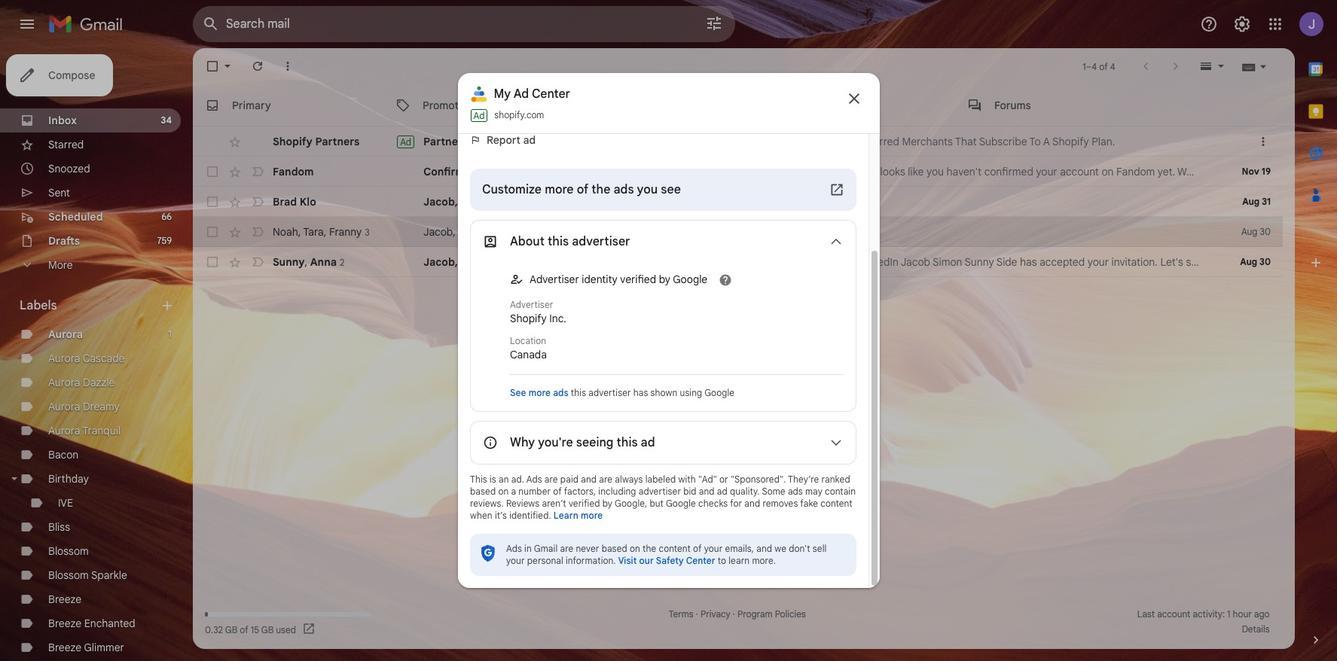 Task type: locate. For each thing, give the bounding box(es) containing it.
2 blossom from the top
[[48, 569, 89, 582]]

klo
[[300, 195, 316, 209], [702, 195, 717, 209]]

heading
[[586, 98, 601, 113]]

your down a
[[1036, 165, 1058, 179]]

brad up noah
[[273, 195, 297, 209]]

aug right start
[[1240, 256, 1258, 267]]

advanced search options image
[[699, 8, 729, 38]]

blossom
[[48, 545, 89, 558], [48, 569, 89, 582]]

account inside row
[[1060, 165, 1099, 179]]

me for jacob, please add me to your linkedin network - brad klo just sent you an invite. ͏ ͏ ͏ ͏ ͏ ͏ ͏ ͏ ͏ ͏ ͏ ͏ ͏ ͏ ͏ ͏ ͏ ͏ ͏ ͏ ͏ ͏ ͏ ͏ ͏ ͏ ͏ ͏ ͏ ͏ ͏ ͏ ͏ ͏ ͏ ͏ ͏ ͏ ͏ ͏ ͏ ͏ ͏ ͏ ͏ ͏ ͏ ͏ ͏ ͏ ͏ ͏ ͏ ͏ ͏ ͏ ͏ ͏ ͏ ͏ ͏ ͏ ͏ ͏ ͏ ͏ ͏ ͏ ͏ ͏ ͏ ͏ ͏ ͏ ͏ ͏ ͏ ͏ ͏ ͏ ͏ ͏ ͏ ͏
[[520, 195, 535, 209]]

shopify partners
[[273, 135, 360, 148]]

please for jacob, please add me to your linkedin network
[[458, 225, 490, 239]]

0.32
[[205, 624, 223, 636]]

1 vertical spatial aug
[[1242, 226, 1258, 237]]

2 row from the top
[[193, 157, 1337, 187]]

2 not important switch from the top
[[250, 194, 265, 209]]

1 30 from the top
[[1260, 226, 1271, 237]]

blossom sparkle link
[[48, 569, 127, 582]]

has
[[1020, 255, 1037, 269]]

franny left wald
[[660, 225, 692, 239]]

1 horizontal spatial franny
[[660, 225, 692, 239]]

your
[[468, 165, 491, 179], [1036, 165, 1058, 179], [551, 195, 575, 209], [544, 225, 565, 239], [509, 255, 533, 269], [1088, 255, 1109, 269]]

network down jaconb23!
[[624, 195, 667, 209]]

confirm
[[423, 165, 465, 179]]

just right wald
[[721, 225, 738, 239]]

1 not important switch from the top
[[250, 164, 265, 179]]

0 vertical spatial a
[[797, 165, 803, 179]]

primary
[[232, 98, 271, 112]]

aug 30 down aug 31 on the right top of page
[[1242, 226, 1271, 237]]

sent
[[740, 195, 761, 209], [741, 225, 762, 239]]

that
[[955, 135, 977, 148]]

0 vertical spatial me
[[520, 195, 535, 209]]

aug 31
[[1243, 196, 1271, 207]]

1 horizontal spatial commissions
[[776, 135, 839, 148]]

details link
[[1242, 624, 1270, 635]]

toggle split pane mode image
[[1199, 59, 1214, 74]]

compose button
[[6, 54, 113, 96]]

been
[[770, 165, 794, 179]]

primary tab
[[193, 84, 382, 127]]

row down partner with shopify to earn commissions - make up to 20% monthly commissions on referred merchants that subscribe to a shopify plan.
[[193, 157, 1337, 187]]

privacy link
[[701, 609, 731, 620]]

1 vertical spatial aug 30
[[1240, 256, 1271, 267]]

account,
[[537, 165, 582, 179]]

0 horizontal spatial klo
[[300, 195, 316, 209]]

1 horizontal spatial to
[[696, 135, 708, 148]]

0 vertical spatial 30
[[1260, 226, 1271, 237]]

row containing brad klo
[[193, 187, 1283, 217]]

gb left of
[[225, 624, 238, 636]]

breeze down "breeze" link
[[48, 617, 81, 631]]

your left new
[[509, 255, 533, 269]]

1 commissions from the left
[[574, 135, 642, 148]]

1 vertical spatial 30
[[1260, 256, 1271, 267]]

shopify right a
[[1053, 135, 1089, 148]]

referred
[[858, 135, 900, 148]]

2 jacob, from the top
[[423, 225, 456, 239]]

1 inside last account activity: 1 hour ago details
[[1228, 609, 1231, 620]]

aug 30 right start
[[1240, 256, 1271, 267]]

0 vertical spatial ad
[[514, 87, 529, 102]]

1 vertical spatial sent
[[741, 225, 762, 239]]

let's
[[1161, 255, 1184, 269]]

1 horizontal spatial side
[[1319, 255, 1337, 269]]

- right jaconb23!
[[640, 165, 645, 179]]

2 vertical spatial ad
[[400, 136, 411, 147]]

compose
[[48, 69, 95, 82]]

row
[[193, 127, 1283, 157], [193, 157, 1337, 187], [193, 187, 1283, 217], [193, 217, 1283, 247], [193, 247, 1337, 277]]

commissions
[[574, 135, 642, 148], [776, 135, 839, 148]]

1 row from the top
[[193, 127, 1283, 157]]

breeze link
[[48, 593, 81, 607]]

sunny's
[[648, 255, 685, 269]]

0 vertical spatial please
[[461, 195, 495, 209]]

aug 30 for franny wald just sent you an invite. ͏ ͏ ͏ ͏ ͏ ͏ ͏ ͏ ͏ ͏ ͏ ͏ ͏ ͏ ͏ ͏ ͏ ͏ ͏ ͏ ͏ ͏ ͏ ͏ ͏ ͏ ͏ ͏ ͏ ͏ ͏ ͏ ͏ ͏ ͏ ͏ ͏ ͏ ͏ ͏ ͏ ͏ ͏ ͏ ͏ ͏ ͏ ͏ ͏ ͏ ͏ ͏ ͏ ͏ ͏ ͏ ͏ ͏ ͏ ͏ ͏ ͏ ͏ ͏ ͏ ͏ ͏ ͏ ͏ ͏ ͏ ͏ ͏ ͏ ͏ ͏ ͏ ͏ ͏ ͏ ͏ ͏
[[1242, 226, 1271, 237]]

franny left 3
[[329, 225, 362, 238]]

an up the experience,
[[784, 225, 796, 239]]

not important switch for row containing noah
[[250, 225, 265, 240]]

aurora down the aurora dazzle link
[[48, 400, 80, 414]]

conversation.
[[1220, 255, 1284, 269]]

snoozed link
[[48, 162, 90, 176]]

to up jacob, please add me to your linkedin network
[[538, 195, 549, 209]]

2 horizontal spatial ad
[[514, 87, 529, 102]]

we
[[1178, 165, 1193, 179]]

3 jacob, from the top
[[423, 255, 458, 269]]

my ad center
[[494, 87, 570, 102]]

0 vertical spatial add
[[497, 195, 517, 209]]

1 vertical spatial a
[[1212, 255, 1217, 269]]

0 vertical spatial 1
[[168, 329, 172, 340]]

breeze for breeze glimmer
[[48, 641, 81, 655]]

ad
[[514, 87, 529, 102], [474, 110, 485, 121], [400, 136, 411, 147]]

1 vertical spatial add
[[493, 225, 511, 239]]

1 horizontal spatial brad
[[677, 195, 700, 209]]

0 horizontal spatial account
[[1060, 165, 1099, 179]]

2 horizontal spatial shopify
[[1053, 135, 1089, 148]]

1 horizontal spatial shopify
[[491, 135, 531, 148]]

merchants
[[902, 135, 953, 148]]

31
[[1262, 196, 1271, 207]]

program policies link
[[738, 609, 806, 620]]

ad inside row
[[400, 136, 411, 147]]

terms
[[669, 609, 694, 620]]

jacob, please add me to your linkedin network - brad klo just sent you an invite. ͏ ͏ ͏ ͏ ͏ ͏ ͏ ͏ ͏ ͏ ͏ ͏ ͏ ͏ ͏ ͏ ͏ ͏ ͏ ͏ ͏ ͏ ͏ ͏ ͏ ͏ ͏ ͏ ͏ ͏ ͏ ͏ ͏ ͏ ͏ ͏ ͏ ͏ ͏ ͏ ͏ ͏ ͏ ͏ ͏ ͏ ͏ ͏ ͏ ͏ ͏ ͏ ͏ ͏ ͏ ͏ ͏ ͏ ͏ ͏ ͏ ͏ ͏ ͏ ͏ ͏ ͏ ͏ ͏ ͏ ͏ ͏ ͏ ͏ ͏ ͏ ͏ ͏ ͏ ͏ ͏ ͏ ͏ ͏
[[423, 195, 1053, 209]]

just down jaconb23,
[[720, 195, 737, 209]]

0 vertical spatial aug 30
[[1242, 226, 1271, 237]]

aurora
[[48, 328, 83, 341], [48, 352, 80, 365], [48, 376, 80, 390], [48, 400, 80, 414], [48, 424, 80, 438]]

sent down jacob, please add me to your linkedin network - brad klo just sent you an invite. ͏ ͏ ͏ ͏ ͏ ͏ ͏ ͏ ͏ ͏ ͏ ͏ ͏ ͏ ͏ ͏ ͏ ͏ ͏ ͏ ͏ ͏ ͏ ͏ ͏ ͏ ͏ ͏ ͏ ͏ ͏ ͏ ͏ ͏ ͏ ͏ ͏ ͏ ͏ ͏ ͏ ͏ ͏ ͏ ͏ ͏ ͏ ͏ ͏ ͏ ͏ ͏ ͏ ͏ ͏ ͏ ͏ ͏ ͏ ͏ ͏ ͏ ͏ ͏ ͏ ͏ ͏ ͏ ͏ ͏ ͏ ͏ ͏ ͏ ͏ ͏ ͏ ͏ ͏ ͏ ͏ ͏ ͏ ͏
[[741, 225, 762, 239]]

3 aurora from the top
[[48, 376, 80, 390]]

0 vertical spatial blossom
[[48, 545, 89, 558]]

1 breeze from the top
[[48, 593, 81, 607]]

3 not important switch from the top
[[250, 225, 265, 240]]

linkedin right more
[[859, 255, 899, 269]]

· right terms link
[[696, 609, 698, 620]]

aurora dazzle link
[[48, 376, 115, 390]]

network up 'see'
[[611, 225, 650, 239]]

2 · from the left
[[733, 609, 735, 620]]

to for jacob, please add me to your linkedin network - brad klo just sent you an invite. ͏ ͏ ͏ ͏ ͏ ͏ ͏ ͏ ͏ ͏ ͏ ͏ ͏ ͏ ͏ ͏ ͏ ͏ ͏ ͏ ͏ ͏ ͏ ͏ ͏ ͏ ͏ ͏ ͏ ͏ ͏ ͏ ͏ ͏ ͏ ͏ ͏ ͏ ͏ ͏ ͏ ͏ ͏ ͏ ͏ ͏ ͏ ͏ ͏ ͏ ͏ ͏ ͏ ͏ ͏ ͏ ͏ ͏ ͏ ͏ ͏ ͏ ͏ ͏ ͏ ͏ ͏ ͏ ͏ ͏ ͏ ͏ ͏ ͏ ͏ ͏ ͏ ͏ ͏ ͏ ͏ ͏ ͏ ͏
[[538, 195, 549, 209]]

few
[[805, 165, 822, 179]]

3 row from the top
[[193, 187, 1283, 217]]

sunny right the simon
[[965, 255, 994, 269]]

, up anna in the left of the page
[[324, 225, 327, 238]]

1 vertical spatial an
[[784, 225, 796, 239]]

not important switch left noah
[[250, 225, 265, 240]]

accepted
[[1040, 255, 1085, 269]]

not important switch down primary at the top left
[[250, 164, 265, 179]]

cell
[[1217, 134, 1256, 149]]

aurora up aurora dreamy link
[[48, 376, 80, 390]]

please up message
[[458, 225, 490, 239]]

breeze for "breeze" link
[[48, 593, 81, 607]]

aug left 31
[[1243, 196, 1260, 207]]

1 vertical spatial breeze
[[48, 617, 81, 631]]

bacon link
[[48, 448, 78, 462]]

0 vertical spatial network
[[624, 195, 667, 209]]

program
[[738, 609, 773, 620]]

1 horizontal spatial ·
[[733, 609, 735, 620]]

footer containing terms
[[193, 607, 1283, 637]]

me
[[520, 195, 535, 209], [514, 225, 529, 239]]

last account activity: 1 hour ago details
[[1138, 609, 1270, 635]]

add
[[497, 195, 517, 209], [493, 225, 511, 239]]

1 vertical spatial linkedin
[[568, 225, 608, 239]]

aurora dreamy
[[48, 400, 120, 414]]

aurora down aurora link
[[48, 352, 80, 365]]

row down jacob, please add me to your linkedin network - brad klo just sent you an invite. ͏ ͏ ͏ ͏ ͏ ͏ ͏ ͏ ͏ ͏ ͏ ͏ ͏ ͏ ͏ ͏ ͏ ͏ ͏ ͏ ͏ ͏ ͏ ͏ ͏ ͏ ͏ ͏ ͏ ͏ ͏ ͏ ͏ ͏ ͏ ͏ ͏ ͏ ͏ ͏ ͏ ͏ ͏ ͏ ͏ ͏ ͏ ͏ ͏ ͏ ͏ ͏ ͏ ͏ ͏ ͏ ͏ ͏ ͏ ͏ ͏ ͏ ͏ ͏ ͏ ͏ ͏ ͏ ͏ ͏ ͏ ͏ ͏ ͏ ͏ ͏ ͏ ͏ ͏ ͏ ͏ ͏ ͏ ͏
[[193, 217, 1283, 247]]

refresh image
[[250, 59, 265, 74]]

not important switch left sunny , anna 2
[[250, 255, 265, 270]]

1 horizontal spatial account
[[1158, 609, 1191, 620]]

used
[[276, 624, 296, 636]]

0 horizontal spatial 1
[[168, 329, 172, 340]]

brad klo
[[273, 195, 316, 209]]

aurora up aurora cascade
[[48, 328, 83, 341]]

promotions tab
[[384, 84, 573, 127]]

fandom left hi
[[648, 165, 687, 179]]

30 for franny wald just sent you an invite. ͏ ͏ ͏ ͏ ͏ ͏ ͏ ͏ ͏ ͏ ͏ ͏ ͏ ͏ ͏ ͏ ͏ ͏ ͏ ͏ ͏ ͏ ͏ ͏ ͏ ͏ ͏ ͏ ͏ ͏ ͏ ͏ ͏ ͏ ͏ ͏ ͏ ͏ ͏ ͏ ͏ ͏ ͏ ͏ ͏ ͏ ͏ ͏ ͏ ͏ ͏ ͏ ͏ ͏ ͏ ͏ ͏ ͏ ͏ ͏ ͏ ͏ ͏ ͏ ͏ ͏ ͏ ͏ ͏ ͏ ͏ ͏ ͏ ͏ ͏ ͏ ͏ ͏ ͏ ͏ ͏ ͏
[[1260, 226, 1271, 237]]

aug up conversation.
[[1242, 226, 1258, 237]]

footer
[[193, 607, 1283, 637]]

invite. up and
[[799, 225, 827, 239]]

account left on
[[1060, 165, 1099, 179]]

2 vertical spatial -
[[669, 195, 674, 209]]

row containing noah
[[193, 217, 1283, 247]]

1 horizontal spatial klo
[[702, 195, 717, 209]]

dazzle
[[83, 376, 115, 390]]

add up jacob, please add me to your linkedin network
[[497, 195, 517, 209]]

commissions up few
[[776, 135, 839, 148]]

1 vertical spatial ad
[[474, 110, 485, 121]]

ad up with
[[474, 110, 485, 121]]

to left fully at top
[[1281, 165, 1290, 179]]

my ad center dialog
[[458, 73, 880, 588]]

, left "tara"
[[298, 225, 301, 238]]

2 vertical spatial breeze
[[48, 641, 81, 655]]

fully
[[1293, 165, 1313, 179]]

2 aurora from the top
[[48, 352, 80, 365]]

an down "been"
[[783, 195, 795, 209]]

sunny down noah
[[273, 255, 305, 269]]

4 row from the top
[[193, 217, 1283, 247]]

,
[[298, 225, 301, 238], [324, 225, 327, 238], [305, 255, 308, 269]]

ive
[[58, 497, 73, 510]]

fandom left account,
[[494, 165, 535, 179]]

0 vertical spatial sent
[[740, 195, 761, 209]]

tab list
[[1295, 48, 1337, 607], [193, 84, 1295, 127]]

0 horizontal spatial ·
[[696, 609, 698, 620]]

row up jaconb23,
[[193, 127, 1283, 157]]

sunny right conversation.
[[1287, 255, 1316, 269]]

linkedin up connection
[[568, 225, 608, 239]]

not important switch left brad klo
[[250, 194, 265, 209]]

updates tab
[[765, 84, 955, 127]]

1 vertical spatial -
[[640, 165, 645, 179]]

fandom up brad klo
[[273, 165, 314, 179]]

0 vertical spatial an
[[783, 195, 795, 209]]

bliss
[[48, 521, 70, 534]]

to left earn
[[533, 135, 545, 148]]

2 30 from the top
[[1260, 256, 1271, 267]]

account inside last account activity: 1 hour ago details
[[1158, 609, 1191, 620]]

breeze enchanted link
[[48, 617, 135, 631]]

0 horizontal spatial brad
[[273, 195, 297, 209]]

2 horizontal spatial sunny
[[1287, 255, 1316, 269]]

3 breeze from the top
[[48, 641, 81, 655]]

it's
[[753, 165, 767, 179]]

gb
[[225, 624, 238, 636], [261, 624, 274, 636]]

1 inside labels navigation
[[168, 329, 172, 340]]

aurora up bacon link
[[48, 424, 80, 438]]

aug for see sunny's connections, experience, and more linkedin jacob simon sunny side has accepted your invitation. let's start a conversation. sunny side
[[1240, 256, 1258, 267]]

ad right my
[[514, 87, 529, 102]]

0 horizontal spatial to
[[533, 135, 545, 148]]

network for jacob, please add me to your linkedin network
[[611, 225, 650, 239]]

0 vertical spatial -
[[645, 135, 650, 148]]

3 to from the left
[[1030, 135, 1041, 148]]

details
[[1242, 624, 1270, 635]]

- left make
[[645, 135, 650, 148]]

please down confirm
[[461, 195, 495, 209]]

add for jacob, please add me to your linkedin network - brad klo just sent you an invite. ͏ ͏ ͏ ͏ ͏ ͏ ͏ ͏ ͏ ͏ ͏ ͏ ͏ ͏ ͏ ͏ ͏ ͏ ͏ ͏ ͏ ͏ ͏ ͏ ͏ ͏ ͏ ͏ ͏ ͏ ͏ ͏ ͏ ͏ ͏ ͏ ͏ ͏ ͏ ͏ ͏ ͏ ͏ ͏ ͏ ͏ ͏ ͏ ͏ ͏ ͏ ͏ ͏ ͏ ͏ ͏ ͏ ͏ ͏ ͏ ͏ ͏ ͏ ͏ ͏ ͏ ͏ ͏ ͏ ͏ ͏ ͏ ͏ ͏ ͏ ͏ ͏ ͏ ͏ ͏ ͏ ͏ ͏ ͏
[[497, 195, 517, 209]]

0 horizontal spatial shopify
[[273, 135, 313, 148]]

1 aurora from the top
[[48, 328, 83, 341]]

2 breeze from the top
[[48, 617, 81, 631]]

shopify down shopify.com
[[491, 135, 531, 148]]

2 brad from the left
[[677, 195, 700, 209]]

commissions up jaconb23!
[[574, 135, 642, 148]]

please
[[461, 195, 495, 209], [458, 225, 490, 239]]

2 vertical spatial aug
[[1240, 256, 1258, 267]]

account right last
[[1158, 609, 1191, 620]]

hi
[[689, 165, 699, 179]]

labels
[[20, 298, 57, 313]]

1 vertical spatial me
[[514, 225, 529, 239]]

30 for see sunny's connections, experience, and more linkedin jacob simon sunny side has accepted your invitation. let's start a conversation. sunny side
[[1260, 256, 1271, 267]]

to left a
[[1030, 135, 1041, 148]]

linkedin down jaconb23!
[[577, 195, 622, 209]]

linkedin
[[577, 195, 622, 209], [568, 225, 608, 239], [859, 255, 899, 269]]

dive
[[1316, 165, 1335, 179]]

side
[[997, 255, 1018, 269], [1319, 255, 1337, 269]]

franny wald just sent you an invite. ͏ ͏ ͏ ͏ ͏ ͏ ͏ ͏ ͏ ͏ ͏ ͏ ͏ ͏ ͏ ͏ ͏ ͏ ͏ ͏ ͏ ͏ ͏ ͏ ͏ ͏ ͏ ͏ ͏ ͏ ͏ ͏ ͏ ͏ ͏ ͏ ͏ ͏ ͏ ͏ ͏ ͏ ͏ ͏ ͏ ͏ ͏ ͏ ͏ ͏ ͏ ͏ ͏ ͏ ͏ ͏ ͏ ͏ ͏ ͏ ͏ ͏ ͏ ͏ ͏ ͏ ͏ ͏ ͏ ͏ ͏ ͏ ͏ ͏ ͏ ͏ ͏ ͏ ͏ ͏ ͏ ͏
[[660, 225, 1048, 239]]

aurora dazzle
[[48, 376, 115, 390]]

policies
[[775, 609, 806, 620]]

brad down hi
[[677, 195, 700, 209]]

1 horizontal spatial ,
[[305, 255, 308, 269]]

1 vertical spatial jacob,
[[423, 225, 456, 239]]

2 horizontal spatial to
[[1030, 135, 1041, 148]]

0 horizontal spatial ,
[[298, 225, 301, 238]]

0 vertical spatial breeze
[[48, 593, 81, 607]]

start
[[1186, 255, 1209, 269]]

add up message
[[493, 225, 511, 239]]

klo up wald
[[702, 195, 717, 209]]

jacob
[[901, 255, 931, 269]]

row down jaconb23,
[[193, 187, 1283, 217]]

nov 19
[[1242, 166, 1271, 177]]

breeze down the blossom sparkle
[[48, 593, 81, 607]]

· right privacy link
[[733, 609, 735, 620]]

you right for
[[1261, 165, 1278, 179]]

2 vertical spatial jacob,
[[423, 255, 458, 269]]

breeze down breeze enchanted link
[[48, 641, 81, 655]]

1 vertical spatial network
[[611, 225, 650, 239]]

30
[[1260, 226, 1271, 237], [1260, 256, 1271, 267]]

2 vertical spatial to
[[531, 225, 541, 239]]

1 vertical spatial account
[[1158, 609, 1191, 620]]

0 horizontal spatial a
[[797, 165, 803, 179]]

1 vertical spatial blossom
[[48, 569, 89, 582]]

you right like
[[927, 165, 944, 179]]

0 vertical spatial aug
[[1243, 196, 1260, 207]]

a
[[1043, 135, 1050, 148]]

main menu image
[[18, 15, 36, 33]]

sent down it's
[[740, 195, 761, 209]]

brad
[[273, 195, 297, 209], [677, 195, 700, 209]]

you down "been"
[[763, 195, 781, 209]]

1 horizontal spatial a
[[1212, 255, 1217, 269]]

and
[[810, 255, 829, 269]]

0 vertical spatial linkedin
[[577, 195, 622, 209]]

- up sunny's
[[669, 195, 674, 209]]

5 row from the top
[[193, 247, 1337, 277]]

4 not important switch from the top
[[250, 255, 265, 270]]

franny
[[329, 225, 362, 238], [660, 225, 692, 239]]

shopify.com
[[495, 109, 544, 121]]

your down with
[[468, 165, 491, 179]]

a left few
[[797, 165, 803, 179]]

4 aurora from the top
[[48, 400, 80, 414]]

0 horizontal spatial ad
[[400, 136, 411, 147]]

not important switch
[[250, 164, 265, 179], [250, 194, 265, 209], [250, 225, 265, 240], [250, 255, 265, 270]]

1 vertical spatial to
[[538, 195, 549, 209]]

1 vertical spatial please
[[458, 225, 490, 239]]

1 to from the left
[[533, 135, 545, 148]]

jacob, for jacob, please add me to your linkedin network - brad klo just sent you an invite. ͏ ͏ ͏ ͏ ͏ ͏ ͏ ͏ ͏ ͏ ͏ ͏ ͏ ͏ ͏ ͏ ͏ ͏ ͏ ͏ ͏ ͏ ͏ ͏ ͏ ͏ ͏ ͏ ͏ ͏ ͏ ͏ ͏ ͏ ͏ ͏ ͏ ͏ ͏ ͏ ͏ ͏ ͏ ͏ ͏ ͏ ͏ ͏ ͏ ͏ ͏ ͏ ͏ ͏ ͏ ͏ ͏ ͏ ͏ ͏ ͏ ͏ ͏ ͏ ͏ ͏ ͏ ͏ ͏ ͏ ͏ ͏ ͏ ͏ ͏ ͏ ͏ ͏ ͏ ͏ ͏ ͏ ͏ ͏
[[423, 195, 458, 209]]

1 horizontal spatial 1
[[1228, 609, 1231, 620]]

starred link
[[48, 138, 84, 151]]

None search field
[[193, 6, 735, 42]]

invite. down few
[[798, 195, 826, 209]]

of
[[240, 624, 248, 636]]

ad left "partner"
[[400, 136, 411, 147]]

noah , tara , franny 3
[[273, 225, 370, 238]]

0 horizontal spatial commissions
[[574, 135, 642, 148]]

0 vertical spatial account
[[1060, 165, 1099, 179]]

, left anna in the left of the page
[[305, 255, 308, 269]]

me up the jacob, message your new connection
[[514, 225, 529, 239]]

fandom right on
[[1117, 165, 1155, 179]]

your right accepted
[[1088, 255, 1109, 269]]

1 vertical spatial 1
[[1228, 609, 1231, 620]]

main content
[[193, 48, 1337, 650]]

just
[[720, 195, 737, 209], [721, 225, 738, 239]]

1 horizontal spatial gb
[[261, 624, 274, 636]]

jacob, message your new connection
[[423, 255, 617, 269]]

1 horizontal spatial ad
[[474, 110, 485, 121]]

5 aurora from the top
[[48, 424, 80, 438]]

blossom down bliss link
[[48, 545, 89, 558]]

1 jacob, from the top
[[423, 195, 458, 209]]

enchanted
[[84, 617, 135, 631]]

blossom down blossom link
[[48, 569, 89, 582]]

shopify down primary tab
[[273, 135, 313, 148]]

0 horizontal spatial side
[[997, 255, 1018, 269]]

blossom for blossom link
[[48, 545, 89, 558]]

breeze glimmer link
[[48, 641, 124, 655]]

labels navigation
[[0, 48, 193, 662]]

klo up "tara"
[[300, 195, 316, 209]]

tab list containing primary
[[193, 84, 1295, 127]]

2 vertical spatial linkedin
[[859, 255, 899, 269]]

network for jacob, please add me to your linkedin network - brad klo just sent you an invite. ͏ ͏ ͏ ͏ ͏ ͏ ͏ ͏ ͏ ͏ ͏ ͏ ͏ ͏ ͏ ͏ ͏ ͏ ͏ ͏ ͏ ͏ ͏ ͏ ͏ ͏ ͏ ͏ ͏ ͏ ͏ ͏ ͏ ͏ ͏ ͏ ͏ ͏ ͏ ͏ ͏ ͏ ͏ ͏ ͏ ͏ ͏ ͏ ͏ ͏ ͏ ͏ ͏ ͏ ͏ ͏ ͏ ͏ ͏ ͏ ͏ ͏ ͏ ͏ ͏ ͏ ͏ ͏ ͏ ͏ ͏ ͏ ͏ ͏ ͏ ͏ ͏ ͏ ͏ ͏ ͏ ͏ ͏ ͏
[[624, 195, 667, 209]]

me up jacob, please add me to your linkedin network
[[520, 195, 535, 209]]

your down account,
[[551, 195, 575, 209]]

a right start
[[1212, 255, 1217, 269]]

anna
[[310, 255, 337, 269]]

0 horizontal spatial franny
[[329, 225, 362, 238]]

1 blossom from the top
[[48, 545, 89, 558]]

gb right 15
[[261, 624, 274, 636]]

to up new
[[531, 225, 541, 239]]

row down wald
[[193, 247, 1337, 277]]

to right up
[[696, 135, 708, 148]]

0 horizontal spatial gb
[[225, 624, 238, 636]]

0 vertical spatial jacob,
[[423, 195, 458, 209]]

2 fandom from the left
[[494, 165, 535, 179]]

follow link to manage storage image
[[302, 622, 317, 637]]



Task type: describe. For each thing, give the bounding box(es) containing it.
not important switch for row containing sunny
[[250, 255, 265, 270]]

social image
[[586, 98, 601, 113]]

looks
[[881, 165, 906, 179]]

on
[[841, 135, 855, 148]]

tab list inside main content
[[193, 84, 1295, 127]]

please for jacob, please add me to your linkedin network - brad klo just sent you an invite. ͏ ͏ ͏ ͏ ͏ ͏ ͏ ͏ ͏ ͏ ͏ ͏ ͏ ͏ ͏ ͏ ͏ ͏ ͏ ͏ ͏ ͏ ͏ ͏ ͏ ͏ ͏ ͏ ͏ ͏ ͏ ͏ ͏ ͏ ͏ ͏ ͏ ͏ ͏ ͏ ͏ ͏ ͏ ͏ ͏ ͏ ͏ ͏ ͏ ͏ ͏ ͏ ͏ ͏ ͏ ͏ ͏ ͏ ͏ ͏ ͏ ͏ ͏ ͏ ͏ ͏ ͏ ͏ ͏ ͏ ͏ ͏ ͏ ͏ ͏ ͏ ͏ ͏ ͏ ͏ ͏ ͏ ͏ ͏
[[461, 195, 495, 209]]

0 vertical spatial just
[[720, 195, 737, 209]]

glimmer
[[84, 641, 124, 655]]

1 klo from the left
[[300, 195, 316, 209]]

birthday link
[[48, 472, 89, 486]]

center
[[532, 87, 570, 102]]

3 shopify from the left
[[1053, 135, 1089, 148]]

dreamy
[[83, 400, 120, 414]]

but
[[853, 165, 869, 179]]

4 fandom from the left
[[1117, 165, 1155, 179]]

2 commissions from the left
[[776, 135, 839, 148]]

linkedin for jacob, please add me to your linkedin network
[[568, 225, 608, 239]]

3 fandom from the left
[[648, 165, 687, 179]]

2 shopify from the left
[[491, 135, 531, 148]]

new
[[535, 255, 556, 269]]

19
[[1262, 166, 1271, 177]]

aurora dreamy link
[[48, 400, 120, 414]]

search mail image
[[197, 11, 225, 38]]

linkedin for jacob, please add me to your linkedin network - brad klo just sent you an invite. ͏ ͏ ͏ ͏ ͏ ͏ ͏ ͏ ͏ ͏ ͏ ͏ ͏ ͏ ͏ ͏ ͏ ͏ ͏ ͏ ͏ ͏ ͏ ͏ ͏ ͏ ͏ ͏ ͏ ͏ ͏ ͏ ͏ ͏ ͏ ͏ ͏ ͏ ͏ ͏ ͏ ͏ ͏ ͏ ͏ ͏ ͏ ͏ ͏ ͏ ͏ ͏ ͏ ͏ ͏ ͏ ͏ ͏ ͏ ͏ ͏ ͏ ͏ ͏ ͏ ͏ ͏ ͏ ͏ ͏ ͏ ͏ ͏ ͏ ͏ ͏ ͏ ͏ ͏ ͏ ͏ ͏ ͏ ͏
[[577, 195, 622, 209]]

aurora for aurora cascade
[[48, 352, 80, 365]]

aurora for aurora tranquil
[[48, 424, 80, 438]]

2 to from the left
[[696, 135, 708, 148]]

not important switch for row containing brad klo
[[250, 194, 265, 209]]

tranquil
[[82, 424, 121, 438]]

1 shopify from the left
[[273, 135, 313, 148]]

terms · privacy · program policies
[[669, 609, 806, 620]]

1 side from the left
[[997, 255, 1018, 269]]

66
[[162, 211, 172, 222]]

more
[[48, 258, 73, 272]]

connection
[[559, 255, 617, 269]]

wald
[[695, 225, 718, 239]]

sent
[[48, 186, 70, 200]]

wait
[[1222, 165, 1242, 179]]

experience,
[[752, 255, 808, 269]]

subscribe
[[979, 135, 1027, 148]]

for
[[1244, 165, 1258, 179]]

breeze for breeze enchanted
[[48, 617, 81, 631]]

aurora tranquil link
[[48, 424, 121, 438]]

yet.
[[1158, 165, 1176, 179]]

0 vertical spatial to
[[1281, 165, 1290, 179]]

linkedin for see sunny's connections, experience, and more linkedin jacob simon sunny side has accepted your invitation. let's start a conversation. sunny side
[[859, 255, 899, 269]]

1 fandom from the left
[[273, 165, 314, 179]]

to for jacob, please add me to your linkedin network
[[531, 225, 541, 239]]

blossom sparkle
[[48, 569, 127, 582]]

inbox link
[[48, 114, 77, 127]]

blossom link
[[48, 545, 89, 558]]

with
[[465, 135, 489, 148]]

jacob, please add me to your linkedin network
[[423, 225, 650, 239]]

more
[[831, 255, 856, 269]]

forums
[[995, 98, 1031, 112]]

simon
[[933, 255, 963, 269]]

aurora for aurora dreamy
[[48, 400, 80, 414]]

you up the experience,
[[764, 225, 782, 239]]

aurora for aurora link
[[48, 328, 83, 341]]

me for jacob, please add me to your linkedin network
[[514, 225, 529, 239]]

main content containing primary
[[193, 48, 1337, 650]]

tara
[[303, 225, 324, 238]]

0 vertical spatial invite.
[[798, 195, 826, 209]]

confirm your fandom account, jaconb23! - fandom hi jaconb23, it's been a few days, but it looks like you haven't confirmed your account on fandom yet. we can't wait for you to fully dive 
[[423, 165, 1337, 179]]

blossom for blossom sparkle
[[48, 569, 89, 582]]

row containing sunny
[[193, 247, 1337, 277]]

, for tara
[[298, 225, 301, 238]]

breeze enchanted
[[48, 617, 135, 631]]

drafts link
[[48, 234, 80, 248]]

promotions
[[423, 98, 479, 112]]

noah
[[273, 225, 298, 238]]

invitation.
[[1112, 255, 1158, 269]]

forums tab
[[955, 84, 1145, 127]]

starred
[[48, 138, 84, 151]]

sunny , anna 2
[[273, 255, 345, 269]]

1 vertical spatial just
[[721, 225, 738, 239]]

see sunny's connections, experience, and more linkedin jacob simon sunny side has accepted your invitation. let's start a conversation. sunny side
[[627, 255, 1337, 269]]

partner with shopify to earn commissions - make up to 20% monthly commissions on referred merchants that subscribe to a shopify plan.
[[423, 135, 1115, 148]]

make
[[652, 135, 678, 148]]

on
[[1102, 165, 1114, 179]]

jacob, for jacob, please add me to your linkedin network
[[423, 225, 456, 239]]

message
[[461, 255, 506, 269]]

2
[[340, 257, 345, 268]]

aurora for aurora dazzle
[[48, 376, 80, 390]]

cascade
[[83, 352, 125, 365]]

2 horizontal spatial ,
[[324, 225, 327, 238]]

monthly
[[735, 135, 773, 148]]

2 gb from the left
[[261, 624, 274, 636]]

jaconb23,
[[701, 165, 750, 179]]

2 side from the left
[[1319, 255, 1337, 269]]

sparkle
[[91, 569, 127, 582]]

1 vertical spatial invite.
[[799, 225, 827, 239]]

2 klo from the left
[[702, 195, 717, 209]]

see
[[627, 255, 645, 269]]

aug 30 for see sunny's connections, experience, and more linkedin jacob simon sunny side has accepted your invitation. let's start a conversation. sunny side
[[1240, 256, 1271, 267]]

snoozed
[[48, 162, 90, 176]]

social tab
[[586, 98, 601, 113]]

row containing fandom
[[193, 157, 1337, 187]]

settings image
[[1233, 15, 1252, 33]]

add for jacob, please add me to your linkedin network
[[493, 225, 511, 239]]

haven't
[[947, 165, 982, 179]]

scheduled
[[48, 210, 103, 224]]

my
[[494, 87, 511, 102]]

up
[[680, 135, 694, 148]]

terms link
[[669, 609, 694, 620]]

20%
[[710, 135, 732, 148]]

updates
[[804, 98, 846, 112]]

0.32 gb of 15 gb used
[[205, 624, 296, 636]]

jaconb23!
[[584, 165, 638, 179]]

1 · from the left
[[696, 609, 698, 620]]

aurora cascade
[[48, 352, 125, 365]]

days,
[[825, 165, 850, 179]]

0 horizontal spatial sunny
[[273, 255, 305, 269]]

row containing shopify partners
[[193, 127, 1283, 157]]

15
[[251, 624, 259, 636]]

1 brad from the left
[[273, 195, 297, 209]]

it
[[872, 165, 878, 179]]

hour
[[1233, 609, 1252, 620]]

aurora tranquil
[[48, 424, 121, 438]]

can't
[[1195, 165, 1219, 179]]

jacob, for jacob, message your new connection
[[423, 255, 458, 269]]

your up new
[[544, 225, 565, 239]]

scheduled link
[[48, 210, 103, 224]]

aug for franny wald just sent you an invite. ͏ ͏ ͏ ͏ ͏ ͏ ͏ ͏ ͏ ͏ ͏ ͏ ͏ ͏ ͏ ͏ ͏ ͏ ͏ ͏ ͏ ͏ ͏ ͏ ͏ ͏ ͏ ͏ ͏ ͏ ͏ ͏ ͏ ͏ ͏ ͏ ͏ ͏ ͏ ͏ ͏ ͏ ͏ ͏ ͏ ͏ ͏ ͏ ͏ ͏ ͏ ͏ ͏ ͏ ͏ ͏ ͏ ͏ ͏ ͏ ͏ ͏ ͏ ͏ ͏ ͏ ͏ ͏ ͏ ͏ ͏ ͏ ͏ ͏ ͏ ͏ ͏ ͏ ͏ ͏ ͏ ͏
[[1242, 226, 1258, 237]]

1 horizontal spatial sunny
[[965, 255, 994, 269]]

bliss link
[[48, 521, 70, 534]]

759
[[157, 235, 172, 246]]

labels heading
[[20, 298, 160, 313]]

, for anna
[[305, 255, 308, 269]]

1 gb from the left
[[225, 624, 238, 636]]

cell inside row
[[1217, 134, 1256, 149]]

more button
[[0, 253, 181, 277]]



Task type: vqa. For each thing, say whether or not it's contained in the screenshot.
the top sent
yes



